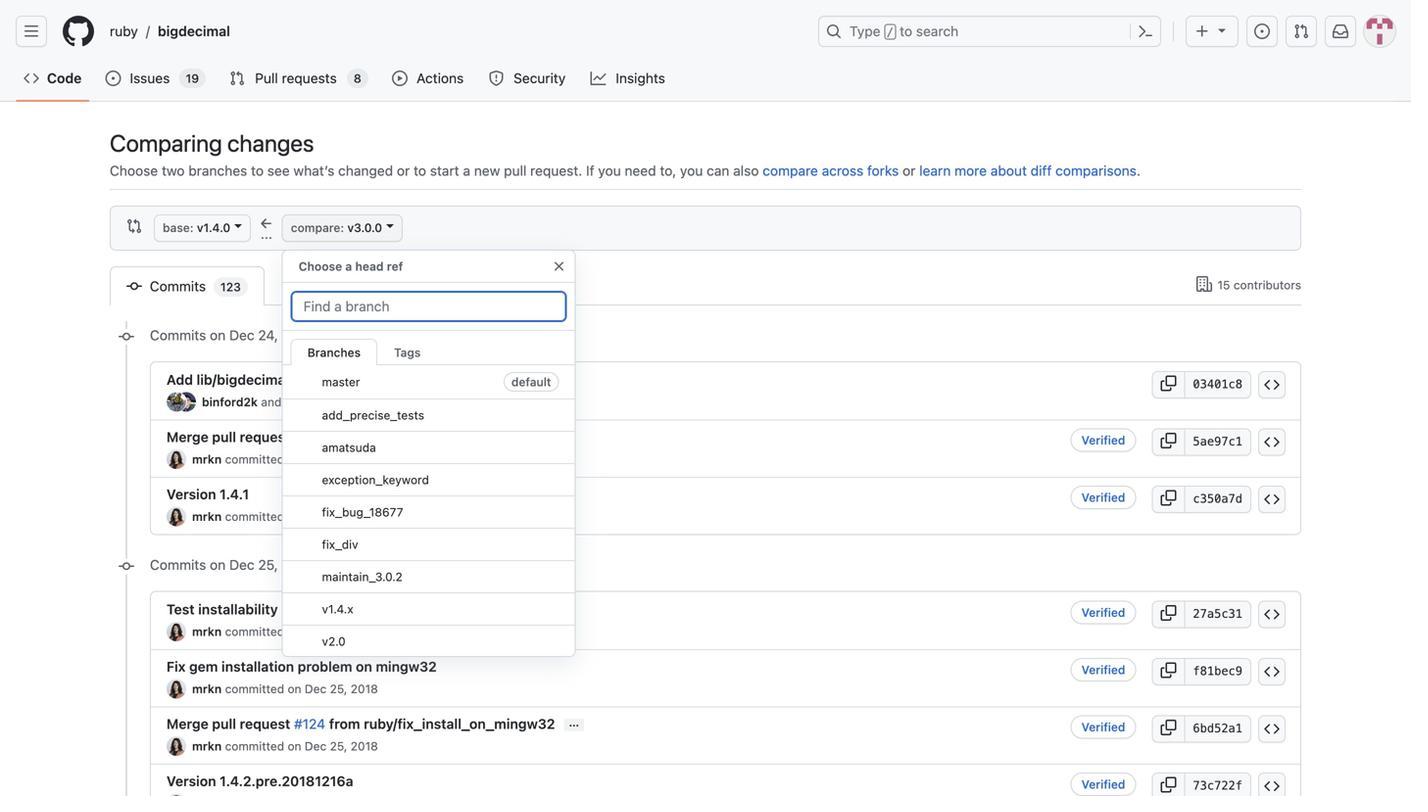 Task type: vqa. For each thing, say whether or not it's contained in the screenshot.
"diff"
yes



Task type: describe. For each thing, give the bounding box(es) containing it.
version for version 1.4.1
[[167, 487, 216, 503]]

03401c8
[[1193, 378, 1243, 392]]

2018 up test installability on appvayor link
[[282, 557, 313, 573]]

on up installability
[[210, 557, 226, 573]]

compare
[[763, 163, 818, 179]]

1 copy the full sha image from the top
[[1161, 376, 1177, 392]]

ruby / bigdecimal
[[110, 23, 230, 39]]

close menu image
[[552, 259, 567, 274]]

fix_bug_18677
[[322, 506, 404, 520]]

to left search
[[900, 23, 913, 39]]

issues
[[130, 70, 170, 86]]

code image right f81bec9 link
[[1264, 665, 1280, 680]]

forks
[[867, 163, 899, 179]]

about
[[991, 163, 1027, 179]]

2018 up binford2k/fix_files_array
[[470, 396, 498, 409]]

73c722f
[[1193, 780, 1243, 793]]

branches button
[[291, 339, 377, 366]]

search
[[916, 23, 959, 39]]

committed for c350a7d
[[225, 510, 284, 524]]

branches
[[188, 163, 247, 179]]

1 verified from the top
[[1082, 434, 1126, 447]]

merge for merge pull request #120 from binford2k/fix_files_array
[[167, 429, 209, 446]]

.
[[1137, 163, 1141, 179]]

appvayor
[[302, 602, 362, 618]]

compare stats element
[[110, 267, 1187, 306]]

dec up installability
[[229, 557, 254, 573]]

changed inside compare stats element
[[337, 278, 392, 295]]

5 verified from the top
[[1082, 721, 1126, 735]]

problem
[[298, 659, 352, 675]]

git commit image inside compare stats element
[[126, 279, 142, 295]]

dec up from binford2k/fix_files_array link
[[424, 396, 446, 409]]

and
[[261, 396, 282, 409]]

requests
[[282, 70, 337, 86]]

installability
[[198, 602, 278, 618]]

default
[[512, 375, 552, 389]]

@lembacon image
[[176, 393, 196, 412]]

5 verified button from the top
[[1071, 716, 1136, 740]]

mrkn for gem
[[192, 683, 222, 696]]

merge pull request link for merge pull request #124 from ruby/fix_install_on_mingw32
[[167, 717, 290, 733]]

27a5c31
[[1193, 608, 1243, 621]]

on down #124
[[288, 740, 301, 754]]

lembacon
[[285, 396, 341, 409]]

pull
[[255, 70, 278, 86]]

learn more about diff comparisons link
[[920, 163, 1137, 179]]

bigdecimal
[[158, 23, 230, 39]]

verified button for version 1.4.2.pre.20181216a
[[1071, 773, 1136, 797]]

1 mrkn link from the top
[[192, 453, 222, 467]]

tags button
[[377, 339, 438, 366]]

notifications image
[[1333, 24, 1349, 39]]

command palette image
[[1138, 24, 1154, 39]]

lembacon link
[[285, 396, 341, 409]]

2 or from the left
[[903, 163, 916, 179]]

code image for 6bd52a1
[[1264, 722, 1280, 738]]

gem
[[189, 659, 218, 675]]

pull inside comparing changes choose two branches to see what's changed or to start a new pull request.             if you need to, you can also compare across forks or learn more about diff comparisons .
[[504, 163, 527, 179]]

copy the full sha image for version 1.4.2.pre.20181216a
[[1161, 778, 1177, 793]]

c350a7d
[[1193, 493, 1243, 506]]

f81bec9
[[1193, 665, 1243, 679]]

24, down the merge pull request #120 from binford2k/fix_files_array
[[330, 453, 348, 467]]

merge for merge pull request #124 from ruby/fix_install_on_mingw32
[[167, 717, 209, 733]]

verified for version 1.4.2.pre.20181216a
[[1082, 778, 1126, 792]]

24, up add lib/bigdecimal.rb to files array
[[258, 327, 278, 344]]

27a5c31 link
[[1185, 601, 1252, 629]]

files changed
[[301, 278, 396, 295]]

25, for 6bd52a1
[[330, 740, 347, 754]]

0 vertical spatial 19
[[186, 72, 199, 85]]

6bd52a1 link
[[1185, 716, 1252, 743]]

head
[[355, 260, 384, 273]]

committed down array
[[345, 396, 404, 409]]

on down #120 link
[[288, 453, 301, 467]]

25, for f81bec9
[[330, 683, 347, 696]]

binford2k
[[202, 396, 258, 409]]

request for #124
[[240, 717, 290, 733]]

across
[[822, 163, 864, 179]]

#120
[[294, 429, 325, 446]]

a inside comparing changes choose two branches to see what's changed or to start a new pull request.             if you need to, you can also compare across forks or learn more about diff comparisons .
[[463, 163, 471, 179]]

what's
[[294, 163, 335, 179]]

verified button for version 1.4.1
[[1071, 486, 1136, 510]]

commits for commits
[[146, 278, 210, 295]]

version 1.4.2.pre.20181216a link
[[167, 774, 353, 790]]

version 1.4.1 link
[[167, 487, 249, 503]]

shield image
[[489, 71, 504, 86]]

on up fix gem installation problem on mingw32 link
[[288, 625, 301, 639]]

copy the full sha image for f81bec9
[[1161, 663, 1177, 679]]

security
[[514, 70, 566, 86]]

Find a branch text field
[[291, 291, 567, 322]]

25, for 27a5c31
[[330, 625, 347, 639]]

verified for fix gem installation problem on mingw32
[[1082, 664, 1126, 677]]

@mrkn image for test installability on appvayor
[[167, 680, 186, 699]]

git compare image
[[126, 219, 142, 234]]

2 you from the left
[[680, 163, 703, 179]]

copy the full sha image for 6bd52a1
[[1161, 720, 1177, 736]]

type
[[850, 23, 881, 39]]

issue opened image for git pull request image
[[1255, 24, 1270, 39]]

test
[[167, 602, 195, 618]]

2018 up exception_keyword
[[351, 453, 378, 467]]

security link
[[481, 64, 575, 93]]

dec up fix_div
[[305, 510, 327, 524]]

test installability on appvayor
[[167, 602, 362, 618]]

version 1.4.2.pre.20181216a
[[167, 774, 353, 790]]

5ae97c1
[[1193, 435, 1243, 449]]

files
[[328, 372, 356, 388]]

v1.4.0
[[197, 221, 231, 235]]

8
[[354, 72, 361, 85]]

1 vertical spatial a
[[345, 260, 352, 273]]

triangle down image
[[1214, 22, 1230, 38]]

to left start
[[414, 163, 426, 179]]

choose a head ref
[[299, 260, 403, 273]]

maintain_3.0.2 link
[[283, 562, 575, 594]]

commits on dec 24, 2018
[[150, 327, 313, 344]]

on down fix gem installation problem on mingw32 link
[[288, 683, 301, 696]]

2018 down merge pull request #124 from ruby/fix_install_on_mingw32
[[351, 740, 378, 754]]

5 mrkn from the top
[[192, 740, 222, 754]]

new
[[474, 163, 500, 179]]

/ for type
[[887, 25, 894, 39]]

5 mrkn link from the top
[[192, 740, 222, 754]]

ruby
[[110, 23, 138, 39]]

from for from binford2k/fix_files_array
[[329, 429, 360, 446]]

mingw32
[[376, 659, 437, 675]]

on left appvayor
[[282, 602, 298, 618]]

binford2k/fix_files_array
[[364, 429, 527, 446]]

merge pull request #120 from binford2k/fix_files_array
[[167, 429, 527, 446]]

mrkn link for 1.4.1
[[192, 510, 222, 524]]

from binford2k/fix_files_array link
[[329, 429, 527, 446]]

03401c8 link
[[1185, 372, 1252, 399]]

request.
[[530, 163, 583, 179]]

from for from ruby/fix_install_on_mingw32
[[329, 717, 360, 733]]

15       contributors
[[1215, 278, 1302, 292]]

1.4.1
[[220, 487, 249, 503]]

from ruby/fix_install_on_mingw32 link
[[329, 717, 555, 733]]

to up 'lembacon' link
[[311, 372, 325, 388]]

pull for merge pull request #124 from ruby/fix_install_on_mingw32
[[212, 717, 236, 733]]

actions
[[417, 70, 464, 86]]

learn
[[920, 163, 951, 179]]

installation
[[222, 659, 294, 675]]

2018 up branches on the left of page
[[282, 327, 313, 344]]

pull requests
[[255, 70, 337, 86]]

issue opened image for git pull request icon
[[105, 71, 121, 86]]

on down 123
[[210, 327, 226, 344]]

exception_keyword link
[[283, 465, 575, 497]]

two
[[162, 163, 185, 179]]

choose inside comparing changes choose two branches to see what's changed or to start a new pull request.             if you need to, you can also compare across forks or learn more about diff comparisons .
[[110, 163, 158, 179]]

mrkn committed on dec 25, 2018 for installation
[[192, 683, 378, 696]]

changed inside comparing changes choose two branches to see what's changed or to start a new pull request.             if you need to, you can also compare across forks or learn more about diff comparisons .
[[338, 163, 393, 179]]

copy the full sha image for version 1.4.1
[[1161, 491, 1177, 506]]

fix_div link
[[283, 529, 575, 562]]

start
[[430, 163, 459, 179]]

code image for 73c722f
[[1264, 779, 1280, 795]]

mrkn link for installability
[[192, 625, 222, 639]]

#124
[[294, 717, 325, 733]]

code image left "code" in the top left of the page
[[24, 71, 39, 86]]

v3.0.0
[[347, 221, 382, 235]]

dec down problem
[[305, 683, 327, 696]]

73c722f link
[[1185, 773, 1252, 797]]

insights link
[[583, 64, 675, 93]]

commits on dec 25, 2018
[[150, 557, 313, 573]]

lib/bigdecimal.rb
[[197, 372, 308, 388]]

copy the full sha image for 27a5c31
[[1161, 606, 1177, 621]]

2018 up merge pull request #124 from ruby/fix_install_on_mingw32
[[351, 683, 378, 696]]

ref
[[387, 260, 403, 273]]

changes
[[227, 129, 314, 157]]



Task type: locate. For each thing, give the bounding box(es) containing it.
v2.0 link
[[283, 626, 575, 659]]

commits for commits on dec 24, 2018
[[150, 327, 206, 344]]

1 vertical spatial git commit image
[[119, 329, 134, 345]]

mrkn link up version 1.4.2.pre.20181216a
[[192, 740, 222, 754]]

@mrkn image for add lib/bigdecimal.rb to files array
[[167, 450, 186, 470]]

diff
[[1031, 163, 1052, 179]]

committed for 6bd52a1
[[225, 740, 284, 754]]

1 mrkn committed on dec 24, 2018 from the top
[[192, 453, 378, 467]]

code image for 5ae97c1
[[1264, 435, 1280, 450]]

merge pull request #124 from ruby/fix_install_on_mingw32
[[167, 717, 555, 733]]

also
[[733, 163, 759, 179]]

add lib/bigdecimal.rb to files array
[[167, 372, 394, 388]]

19 inside compare stats element
[[407, 280, 420, 294]]

25, down problem
[[330, 683, 347, 696]]

2018
[[282, 327, 313, 344], [470, 396, 498, 409], [351, 453, 378, 467], [351, 510, 378, 524], [282, 557, 313, 573], [351, 625, 378, 639], [351, 683, 378, 696], [351, 740, 378, 754]]

0 horizontal spatial 19
[[186, 72, 199, 85]]

branches
[[308, 346, 361, 360]]

1 vertical spatial merge pull request link
[[167, 717, 290, 733]]

pull for merge pull request #120 from binford2k/fix_files_array
[[212, 429, 236, 446]]

code image right 'c350a7d' link
[[1264, 492, 1280, 508]]

version
[[167, 487, 216, 503], [167, 774, 216, 790]]

merge pull request link for merge pull request #120 from binford2k/fix_files_array
[[167, 429, 290, 446]]

changed down head
[[337, 278, 392, 295]]

3 verified from the top
[[1082, 606, 1126, 620]]

choose left two
[[110, 163, 158, 179]]

changed right "what's"
[[338, 163, 393, 179]]

1 vertical spatial mrkn committed on dec 24, 2018
[[192, 510, 378, 524]]

0 vertical spatial merge pull request link
[[167, 429, 290, 446]]

24, up fix_div
[[330, 510, 348, 524]]

git pull request image
[[1294, 24, 1310, 39]]

mrkn down test
[[192, 625, 222, 639]]

list containing ruby / bigdecimal
[[102, 16, 807, 47]]

1 mrkn committed on dec 25, 2018 from the top
[[192, 625, 378, 639]]

@mrkn image for version 1.4.1
[[167, 507, 186, 527]]

@mrkn image for test installability on appvayor
[[167, 622, 186, 642]]

3 @mrkn image from the top
[[167, 737, 186, 757]]

a
[[463, 163, 471, 179], [345, 260, 352, 273]]

merge down fix
[[167, 717, 209, 733]]

binford2k and lembacon committed on dec 24, 2018
[[202, 396, 498, 409]]

add_precise_tests
[[322, 409, 425, 422]]

@mrkn image down test
[[167, 622, 186, 642]]

on left the fix_bug_18677
[[288, 510, 301, 524]]

3 copy the full sha image from the top
[[1161, 663, 1177, 679]]

6 verified from the top
[[1082, 778, 1126, 792]]

2 verified from the top
[[1082, 491, 1126, 505]]

code image right the 27a5c31 link
[[1264, 607, 1280, 623]]

2 code image from the top
[[1264, 607, 1280, 623]]

test installability on appvayor link
[[167, 602, 362, 618]]

binford2k link
[[202, 396, 258, 409]]

git commit image for commits on dec 24, 2018
[[119, 329, 134, 345]]

fix gem installation problem on mingw32 link
[[167, 659, 437, 675]]

2 vertical spatial commits
[[150, 557, 206, 573]]

4 verified button from the top
[[1071, 659, 1136, 682]]

0 vertical spatial mrkn committed on dec 24, 2018
[[192, 453, 378, 467]]

homepage image
[[63, 16, 94, 47]]

3 copy the full sha image from the top
[[1161, 778, 1177, 793]]

0 vertical spatial request
[[240, 429, 290, 446]]

actions link
[[384, 64, 473, 93]]

0 vertical spatial version
[[167, 487, 216, 503]]

2 version from the top
[[167, 774, 216, 790]]

2 vertical spatial @mrkn image
[[167, 737, 186, 757]]

1 copy the full sha image from the top
[[1161, 433, 1177, 449]]

code image right 6bd52a1 link
[[1264, 722, 1280, 738]]

comparing changes choose two branches to see what's changed or to start a new pull request.             if you need to, you can also compare across forks or learn more about diff comparisons .
[[110, 129, 1141, 179]]

0 horizontal spatial issue opened image
[[105, 71, 121, 86]]

add
[[167, 372, 193, 388]]

1 horizontal spatial a
[[463, 163, 471, 179]]

see
[[267, 163, 290, 179]]

verified button
[[1071, 429, 1136, 452], [1071, 486, 1136, 510], [1071, 601, 1136, 625], [1071, 659, 1136, 682], [1071, 716, 1136, 740], [1071, 773, 1136, 797]]

...
[[261, 226, 272, 242]]

1 vertical spatial @mrkn image
[[167, 622, 186, 642]]

6 verified button from the top
[[1071, 773, 1136, 797]]

compare across forks button
[[763, 161, 899, 181]]

0 vertical spatial git commit image
[[126, 279, 142, 295]]

2 mrkn committed on dec 25, 2018 from the top
[[192, 683, 378, 696]]

choose
[[110, 163, 158, 179], [299, 260, 342, 273]]

copy the full sha image left 03401c8
[[1161, 376, 1177, 392]]

commits up add
[[150, 327, 206, 344]]

issue opened image
[[1255, 24, 1270, 39], [105, 71, 121, 86]]

/ right ruby
[[146, 23, 150, 39]]

@mrkn image down 'version 1.4.1' at the left bottom of page
[[167, 507, 186, 527]]

1 you from the left
[[598, 163, 621, 179]]

19 right issues
[[186, 72, 199, 85]]

2 vertical spatial pull
[[212, 717, 236, 733]]

committed down installation
[[225, 683, 284, 696]]

fix_bug_18677 link
[[283, 497, 575, 529]]

mrkn committed on dec 24, 2018 for 5ae97c1
[[192, 453, 378, 467]]

1 version from the top
[[167, 487, 216, 503]]

mrkn committed on dec 24, 2018 down 1.4.1
[[192, 510, 378, 524]]

plus image
[[1195, 24, 1211, 39]]

verified button for test installability on appvayor
[[1071, 601, 1136, 625]]

request left #124
[[240, 717, 290, 733]]

0 vertical spatial pull
[[504, 163, 527, 179]]

25, down v1.4.x
[[330, 625, 347, 639]]

you right if
[[598, 163, 621, 179]]

1 code image from the top
[[1264, 435, 1280, 450]]

1 vertical spatial from
[[329, 717, 360, 733]]

committed up version 1.4.2.pre.20181216a link at the bottom of the page
[[225, 740, 284, 754]]

1 merge pull request link from the top
[[167, 429, 290, 446]]

19
[[186, 72, 199, 85], [407, 280, 420, 294]]

mrkn committed on dec 25, 2018 down test installability on appvayor
[[192, 625, 378, 639]]

1 verified button from the top
[[1071, 429, 1136, 452]]

f81bec9 link
[[1185, 659, 1252, 686]]

mrkn committed on dec 25, 2018 down #124
[[192, 740, 378, 754]]

mrkn down 'version 1.4.1' at the left bottom of page
[[192, 510, 222, 524]]

mrkn committed on dec 25, 2018 down the fix gem installation problem on mingw32
[[192, 683, 378, 696]]

dec up lib/bigdecimal.rb
[[229, 327, 254, 344]]

play image
[[392, 71, 408, 86]]

1 vertical spatial pull
[[212, 429, 236, 446]]

0 horizontal spatial /
[[146, 23, 150, 39]]

1 vertical spatial version
[[167, 774, 216, 790]]

4 verified from the top
[[1082, 664, 1126, 677]]

on right problem
[[356, 659, 372, 675]]

2 vertical spatial git commit image
[[119, 559, 134, 575]]

1 or from the left
[[397, 163, 410, 179]]

mrkn up version 1.4.2.pre.20181216a
[[192, 740, 222, 754]]

pull right new
[[504, 163, 527, 179]]

tags
[[394, 346, 421, 360]]

2 mrkn committed on dec 24, 2018 from the top
[[192, 510, 378, 524]]

comparisons
[[1056, 163, 1137, 179]]

1 vertical spatial copy the full sha image
[[1161, 491, 1177, 506]]

15
[[1218, 278, 1231, 292]]

merge pull request link down gem on the left of the page
[[167, 717, 290, 733]]

copy the full sha image left the f81bec9 in the bottom right of the page
[[1161, 663, 1177, 679]]

to
[[900, 23, 913, 39], [251, 163, 264, 179], [414, 163, 426, 179], [311, 372, 325, 388]]

merge pull request link down the binford2k
[[167, 429, 290, 446]]

4 copy the full sha image from the top
[[1161, 720, 1177, 736]]

0 horizontal spatial choose
[[110, 163, 158, 179]]

#120 link
[[294, 429, 325, 446]]

issue opened image left git pull request image
[[1255, 24, 1270, 39]]

version left 1.4.1
[[167, 487, 216, 503]]

v1.4.x
[[322, 603, 354, 617]]

request down 'and'
[[240, 429, 290, 446]]

1 vertical spatial @mrkn image
[[167, 680, 186, 699]]

2 merge from the top
[[167, 717, 209, 733]]

2 merge pull request link from the top
[[167, 717, 290, 733]]

ruby link
[[102, 16, 146, 47]]

dec down appvayor
[[305, 625, 327, 639]]

0 vertical spatial copy the full sha image
[[1161, 376, 1177, 392]]

19 right files changed
[[407, 280, 420, 294]]

@binford2k image
[[167, 393, 186, 412]]

mrkn committed on dec 24, 2018 down '#120'
[[192, 453, 378, 467]]

mrkn down gem on the left of the page
[[192, 683, 222, 696]]

you
[[598, 163, 621, 179], [680, 163, 703, 179]]

1 vertical spatial choose
[[299, 260, 342, 273]]

more
[[955, 163, 987, 179]]

0 vertical spatial @mrkn image
[[167, 450, 186, 470]]

verified
[[1082, 434, 1126, 447], [1082, 491, 1126, 505], [1082, 606, 1126, 620], [1082, 664, 1126, 677], [1082, 721, 1126, 735], [1082, 778, 1126, 792]]

tab list
[[283, 331, 575, 366]]

2 mrkn from the top
[[192, 510, 222, 524]]

mrkn for 1.4.1
[[192, 510, 222, 524]]

24, up binford2k/fix_files_array
[[450, 396, 467, 409]]

2 copy the full sha image from the top
[[1161, 606, 1177, 621]]

or left learn
[[903, 163, 916, 179]]

verified for version 1.4.1
[[1082, 491, 1126, 505]]

can
[[707, 163, 730, 179]]

mrkn committed on dec 25, 2018 for on
[[192, 625, 378, 639]]

bigdecimal link
[[150, 16, 238, 47]]

3 code image from the top
[[1264, 722, 1280, 738]]

ruby/fix_install_on_mingw32
[[364, 717, 555, 733]]

mrkn committed on dec 25, 2018
[[192, 625, 378, 639], [192, 683, 378, 696], [192, 740, 378, 754]]

version 1.4.1
[[167, 487, 249, 503]]

@mrkn image down fix
[[167, 737, 186, 757]]

/ for ruby
[[146, 23, 150, 39]]

1 vertical spatial 19
[[407, 280, 420, 294]]

committed
[[345, 396, 404, 409], [225, 453, 284, 467], [225, 510, 284, 524], [225, 625, 284, 639], [225, 683, 284, 696], [225, 740, 284, 754]]

6bd52a1
[[1193, 722, 1243, 736]]

verified button for fix gem installation problem on mingw32
[[1071, 659, 1136, 682]]

committed for 5ae97c1
[[225, 453, 284, 467]]

1 from from the top
[[329, 429, 360, 446]]

mrkn committed on dec 24, 2018 for c350a7d
[[192, 510, 378, 524]]

from right #120 link
[[329, 429, 360, 446]]

mrkn up 'version 1.4.1' at the left bottom of page
[[192, 453, 222, 467]]

from
[[329, 429, 360, 446], [329, 717, 360, 733]]

version left 1.4.2.pre.20181216a at the left bottom of page
[[167, 774, 216, 790]]

2 from from the top
[[329, 717, 360, 733]]

2 vertical spatial copy the full sha image
[[1161, 778, 1177, 793]]

code image right 5ae97c1 link
[[1264, 435, 1280, 450]]

dec down #120 link
[[305, 453, 327, 467]]

master
[[322, 375, 360, 389]]

v1.4.x link
[[283, 594, 575, 626]]

@mrkn image up 'version 1.4.1' at the left bottom of page
[[167, 450, 186, 470]]

merge down @lembacon icon on the left
[[167, 429, 209, 446]]

code image
[[1264, 435, 1280, 450], [1264, 607, 1280, 623], [1264, 722, 1280, 738], [1264, 779, 1280, 795]]

0 horizontal spatial a
[[345, 260, 352, 273]]

file diff image
[[281, 279, 297, 295]]

mrkn link for gem
[[192, 683, 222, 696]]

0 vertical spatial merge
[[167, 429, 209, 446]]

0 vertical spatial a
[[463, 163, 471, 179]]

verified for test installability on appvayor
[[1082, 606, 1126, 620]]

insights
[[616, 70, 665, 86]]

commits left 123
[[146, 278, 210, 295]]

copy the full sha image
[[1161, 433, 1177, 449], [1161, 606, 1177, 621], [1161, 663, 1177, 679], [1161, 720, 1177, 736]]

if
[[586, 163, 595, 179]]

you right to,
[[680, 163, 703, 179]]

mrkn for installability
[[192, 625, 222, 639]]

to left see
[[251, 163, 264, 179]]

1 horizontal spatial /
[[887, 25, 894, 39]]

1 horizontal spatial or
[[903, 163, 916, 179]]

4 mrkn link from the top
[[192, 683, 222, 696]]

1 @mrkn image from the top
[[167, 507, 186, 527]]

2 verified button from the top
[[1071, 486, 1136, 510]]

committed for 27a5c31
[[225, 625, 284, 639]]

0 vertical spatial from
[[329, 429, 360, 446]]

0 vertical spatial changed
[[338, 163, 393, 179]]

code link
[[16, 64, 90, 93]]

git commit image for commits on dec 25, 2018
[[119, 559, 134, 575]]

c350a7d link
[[1185, 486, 1252, 514]]

mrkn link down test
[[192, 625, 222, 639]]

committed down test installability on appvayor
[[225, 625, 284, 639]]

version for version 1.4.2.pre.20181216a
[[167, 774, 216, 790]]

committed for f81bec9
[[225, 683, 284, 696]]

copy the full sha image left c350a7d
[[1161, 491, 1177, 506]]

list
[[102, 16, 807, 47]]

#124 link
[[294, 717, 325, 733]]

mrkn link down gem on the left of the page
[[192, 683, 222, 696]]

changed
[[338, 163, 393, 179], [337, 278, 392, 295]]

/ inside type / to search
[[887, 25, 894, 39]]

0 vertical spatial @mrkn image
[[167, 507, 186, 527]]

1 vertical spatial merge
[[167, 717, 209, 733]]

1 horizontal spatial 19
[[407, 280, 420, 294]]

1 vertical spatial request
[[240, 717, 290, 733]]

commits
[[146, 278, 210, 295], [150, 327, 206, 344], [150, 557, 206, 573]]

2 vertical spatial mrkn committed on dec 25, 2018
[[192, 740, 378, 754]]

mrkn link up 'version 1.4.1' at the left bottom of page
[[192, 453, 222, 467]]

0 vertical spatial choose
[[110, 163, 158, 179]]

committed down 1.4.1
[[225, 510, 284, 524]]

a left new
[[463, 163, 471, 179]]

24,
[[258, 327, 278, 344], [450, 396, 467, 409], [330, 453, 348, 467], [330, 510, 348, 524]]

fix gem installation problem on mingw32
[[167, 659, 437, 675]]

comparing
[[110, 129, 222, 157]]

1 @mrkn image from the top
[[167, 450, 186, 470]]

3 mrkn from the top
[[192, 625, 222, 639]]

2 mrkn link from the top
[[192, 510, 222, 524]]

request for #120
[[240, 429, 290, 446]]

dec down #124
[[305, 740, 327, 754]]

4 code image from the top
[[1264, 779, 1280, 795]]

on up from binford2k/fix_files_array link
[[407, 396, 421, 409]]

1 vertical spatial issue opened image
[[105, 71, 121, 86]]

dec
[[229, 327, 254, 344], [424, 396, 446, 409], [305, 453, 327, 467], [305, 510, 327, 524], [229, 557, 254, 573], [305, 625, 327, 639], [305, 683, 327, 696], [305, 740, 327, 754]]

@mrkn image down fix
[[167, 680, 186, 699]]

2018 up fix_div
[[351, 510, 378, 524]]

copy the full sha image
[[1161, 376, 1177, 392], [1161, 491, 1177, 506], [1161, 778, 1177, 793]]

git pull request image
[[229, 71, 245, 86]]

code image for 27a5c31
[[1264, 607, 1280, 623]]

pull down gem on the left of the page
[[212, 717, 236, 733]]

0 vertical spatial mrkn committed on dec 25, 2018
[[192, 625, 378, 639]]

copy the full sha image left 5ae97c1
[[1161, 433, 1177, 449]]

commits for commits on dec 25, 2018
[[150, 557, 206, 573]]

2 @mrkn image from the top
[[167, 680, 186, 699]]

copy the full sha image for 5ae97c1
[[1161, 433, 1177, 449]]

1 horizontal spatial you
[[680, 163, 703, 179]]

1 vertical spatial mrkn committed on dec 25, 2018
[[192, 683, 378, 696]]

arrow left image
[[259, 216, 274, 232]]

copy the full sha image left 6bd52a1
[[1161, 720, 1177, 736]]

123
[[220, 280, 241, 294]]

4 mrkn from the top
[[192, 683, 222, 696]]

or
[[397, 163, 410, 179], [903, 163, 916, 179]]

2 request from the top
[[240, 717, 290, 733]]

commits inside compare stats element
[[146, 278, 210, 295]]

3 mrkn committed on dec 25, 2018 from the top
[[192, 740, 378, 754]]

1 vertical spatial changed
[[337, 278, 392, 295]]

copy the full sha image left the "73c722f" link
[[1161, 778, 1177, 793]]

or left start
[[397, 163, 410, 179]]

3 mrkn link from the top
[[192, 625, 222, 639]]

25, down merge pull request #124 from ruby/fix_install_on_mingw32
[[330, 740, 347, 754]]

0 vertical spatial commits
[[146, 278, 210, 295]]

code image right 03401c8 link
[[1264, 377, 1280, 393]]

1 request from the top
[[240, 429, 290, 446]]

code image right 73c722f
[[1264, 779, 1280, 795]]

0 vertical spatial issue opened image
[[1255, 24, 1270, 39]]

fix
[[167, 659, 186, 675]]

2 @mrkn image from the top
[[167, 622, 186, 642]]

/ inside ruby / bigdecimal
[[146, 23, 150, 39]]

amatsuda
[[322, 441, 376, 455]]

0 horizontal spatial you
[[598, 163, 621, 179]]

organization image
[[1197, 276, 1213, 292]]

1 mrkn from the top
[[192, 453, 222, 467]]

a up files changed
[[345, 260, 352, 273]]

code image
[[24, 71, 39, 86], [1264, 377, 1280, 393], [1264, 492, 1280, 508], [1264, 665, 1280, 680]]

graph image
[[591, 71, 607, 86]]

@mrkn image
[[167, 507, 186, 527], [167, 622, 186, 642], [167, 737, 186, 757]]

tab list containing branches
[[283, 331, 575, 366]]

exception_keyword
[[322, 473, 429, 487]]

git commit image
[[126, 279, 142, 295], [119, 329, 134, 345], [119, 559, 134, 575]]

committed up 1.4.1
[[225, 453, 284, 467]]

merge
[[167, 429, 209, 446], [167, 717, 209, 733]]

1 vertical spatial commits
[[150, 327, 206, 344]]

1 horizontal spatial choose
[[299, 260, 342, 273]]

2018 right v2.0
[[351, 625, 378, 639]]

issue opened image left issues
[[105, 71, 121, 86]]

3 verified button from the top
[[1071, 601, 1136, 625]]

1.4.2.pre.20181216a
[[220, 774, 353, 790]]

1 horizontal spatial issue opened image
[[1255, 24, 1270, 39]]

1 merge from the top
[[167, 429, 209, 446]]

0 horizontal spatial or
[[397, 163, 410, 179]]

@mrkn image
[[167, 450, 186, 470], [167, 680, 186, 699]]

25, up test installability on appvayor
[[258, 557, 278, 573]]

2 copy the full sha image from the top
[[1161, 491, 1177, 506]]

type / to search
[[850, 23, 959, 39]]

to,
[[660, 163, 677, 179]]

v2.0
[[322, 635, 346, 649]]

choose up the files
[[299, 260, 342, 273]]



